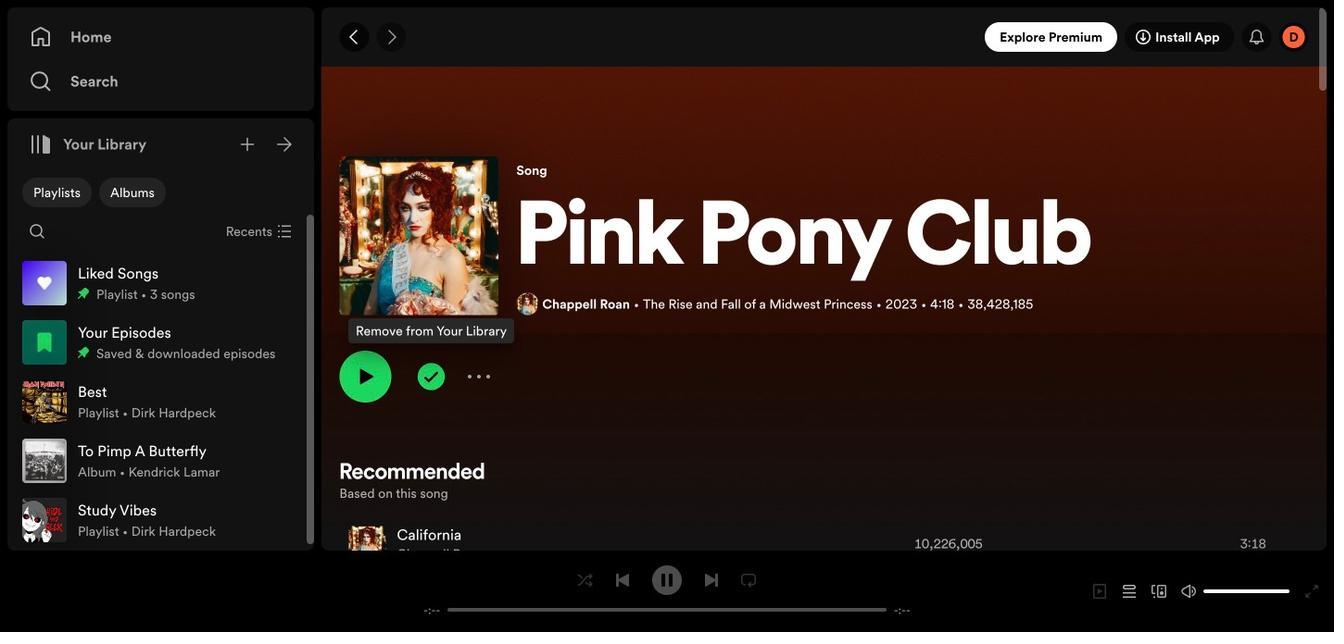 Task type: locate. For each thing, give the bounding box(es) containing it.
3 group from the top
[[15, 373, 307, 432]]

go forward image
[[384, 30, 399, 44]]

pink pony club image
[[340, 156, 499, 315]]

chappell roan image
[[517, 293, 539, 315]]

None checkbox
[[99, 178, 166, 208]]

disable repeat image
[[741, 573, 756, 588]]

main element
[[7, 7, 314, 558]]

pause image
[[660, 573, 675, 588]]

none checkbox inside main element
[[22, 178, 92, 208]]

None checkbox
[[22, 178, 92, 208]]

None search field
[[22, 217, 52, 247]]

5 group from the top
[[15, 491, 307, 550]]

cell
[[349, 519, 874, 569]]

search in your library image
[[30, 224, 44, 239]]

go back image
[[347, 30, 362, 44]]

1 group from the top
[[15, 254, 307, 313]]

what's new image
[[1250, 30, 1265, 44]]

connect to a device image
[[1152, 585, 1167, 600]]

none checkbox inside main element
[[99, 178, 166, 208]]

2 group from the top
[[15, 313, 307, 373]]

previous image
[[615, 573, 630, 588]]

group
[[15, 254, 307, 313], [15, 313, 307, 373], [15, 373, 307, 432], [15, 432, 307, 491], [15, 491, 307, 550]]



Task type: describe. For each thing, give the bounding box(es) containing it.
4 group from the top
[[15, 432, 307, 491]]

Recents, List view field
[[211, 217, 303, 247]]

volume high image
[[1182, 585, 1196, 600]]

none search field inside main element
[[22, 217, 52, 247]]

enable shuffle image
[[578, 573, 593, 588]]

Disable repeat checkbox
[[734, 566, 764, 596]]

player controls element
[[403, 566, 931, 618]]

top bar and user menu element
[[322, 7, 1327, 67]]

next image
[[704, 573, 719, 588]]



Task type: vqa. For each thing, say whether or not it's contained in the screenshot.
App
no



